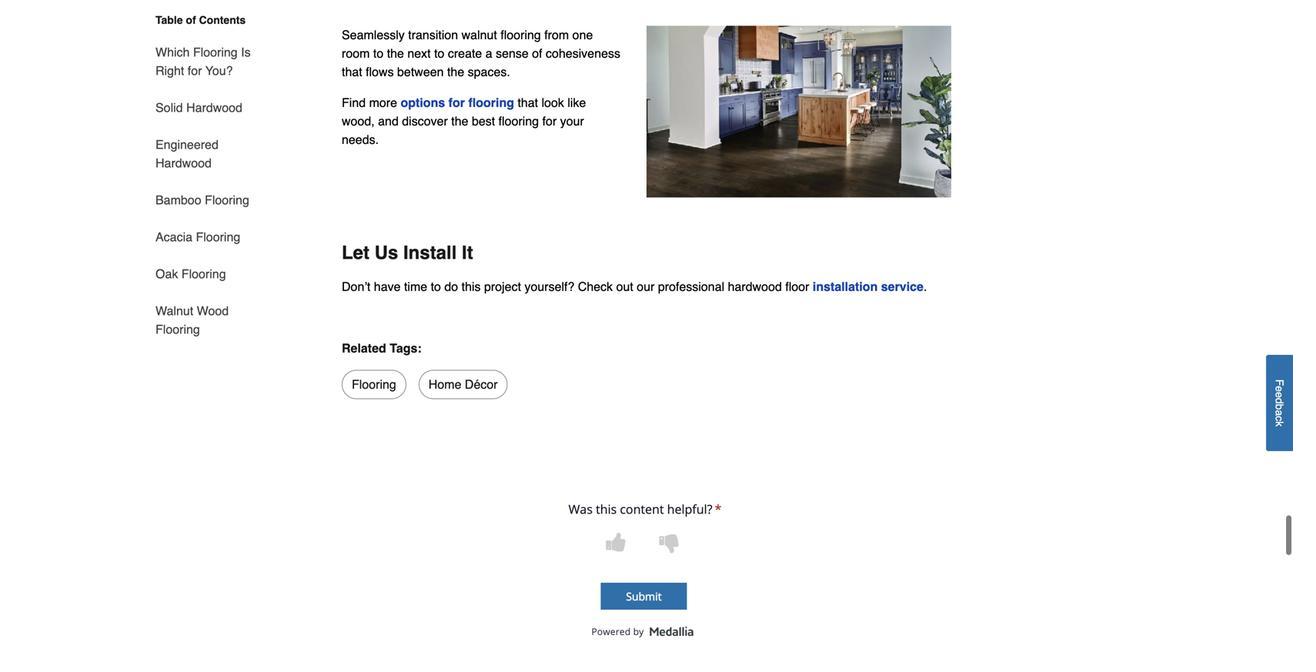 Task type: locate. For each thing, give the bounding box(es) containing it.
quiet creek ash engineered walnut flooring in a blue kitchen with a wood island and cabinets. image
[[647, 26, 951, 197]]

the
[[387, 46, 404, 61], [447, 65, 464, 79], [451, 114, 468, 128]]

flooring for which
[[193, 45, 238, 59]]

2 horizontal spatial for
[[542, 114, 557, 128]]

installation service link
[[813, 279, 924, 294]]

like
[[568, 96, 586, 110]]

1 horizontal spatial that
[[518, 96, 538, 110]]

c
[[1274, 416, 1286, 421]]

spaces.
[[468, 65, 510, 79]]

e up the d
[[1274, 386, 1286, 392]]

flooring inside seamlessly transition walnut flooring from one room to the next to create a sense of cohesiveness that flows between the spaces.
[[501, 28, 541, 42]]

1 vertical spatial of
[[532, 46, 542, 61]]

for left you?
[[188, 64, 202, 78]]

the inside the that look like wood, and discover the best flooring for your needs.
[[451, 114, 468, 128]]

us
[[375, 242, 398, 263]]

solid
[[155, 100, 183, 115]]

a inside button
[[1274, 410, 1286, 416]]

of right table
[[186, 14, 196, 26]]

next
[[408, 46, 431, 61]]

flooring up 'acacia flooring'
[[205, 193, 249, 207]]

which
[[155, 45, 190, 59]]

1 horizontal spatial of
[[532, 46, 542, 61]]

that left the look
[[518, 96, 538, 110]]

flooring
[[193, 45, 238, 59], [205, 193, 249, 207], [196, 230, 240, 244], [182, 267, 226, 281], [155, 322, 200, 336], [352, 377, 396, 391]]

f e e d b a c k button
[[1266, 355, 1293, 451]]

table of contents
[[155, 14, 246, 26]]

install
[[403, 242, 457, 263]]

which flooring is right for you?
[[155, 45, 251, 78]]

0 vertical spatial of
[[186, 14, 196, 26]]

flooring
[[501, 28, 541, 42], [468, 96, 514, 110], [499, 114, 539, 128]]

a up spaces.
[[486, 46, 492, 61]]

for down the look
[[542, 114, 557, 128]]

1 vertical spatial hardwood
[[155, 156, 212, 170]]

oak flooring
[[155, 267, 226, 281]]

oak flooring link
[[155, 256, 226, 293]]

that look like wood, and discover the best flooring for your needs.
[[342, 96, 586, 147]]

this
[[462, 279, 481, 294]]

1 horizontal spatial a
[[1274, 410, 1286, 416]]

0 vertical spatial a
[[486, 46, 492, 61]]

let us install it
[[342, 242, 473, 263]]

flows
[[366, 65, 394, 79]]

wood
[[197, 304, 229, 318]]

time
[[404, 279, 427, 294]]

0 vertical spatial for
[[188, 64, 202, 78]]

hardwood
[[186, 100, 242, 115], [155, 156, 212, 170]]

a
[[486, 46, 492, 61], [1274, 410, 1286, 416]]

project
[[484, 279, 521, 294]]

b
[[1274, 404, 1286, 410]]

hardwood for engineered hardwood
[[155, 156, 212, 170]]

flooring inside which flooring is right for you?
[[193, 45, 238, 59]]

1 vertical spatial the
[[447, 65, 464, 79]]

2 vertical spatial the
[[451, 114, 468, 128]]

0 vertical spatial flooring
[[501, 28, 541, 42]]

1 vertical spatial that
[[518, 96, 538, 110]]

1 vertical spatial a
[[1274, 410, 1286, 416]]

1 vertical spatial for
[[449, 96, 465, 110]]

the down the create
[[447, 65, 464, 79]]

bamboo flooring link
[[155, 182, 249, 219]]

flooring down walnut
[[155, 322, 200, 336]]

home
[[429, 377, 461, 391]]

don't have time to do this project yourself? check out our professional hardwood floor installation service .
[[342, 279, 927, 294]]

that down room
[[342, 65, 362, 79]]

hardwood inside the engineered hardwood
[[155, 156, 212, 170]]

flooring up you?
[[193, 45, 238, 59]]

yourself?
[[525, 279, 575, 294]]

discover
[[402, 114, 448, 128]]

.
[[924, 279, 927, 294]]

related
[[342, 341, 386, 355]]

0 vertical spatial hardwood
[[186, 100, 242, 115]]

the down options for flooring link
[[451, 114, 468, 128]]

of right sense
[[532, 46, 542, 61]]

wood,
[[342, 114, 375, 128]]

to down the transition
[[434, 46, 444, 61]]

that inside seamlessly transition walnut flooring from one room to the next to create a sense of cohesiveness that flows between the spaces.
[[342, 65, 362, 79]]

tags:
[[390, 341, 422, 355]]

hardwood down engineered
[[155, 156, 212, 170]]

options
[[401, 96, 445, 110]]

1 vertical spatial flooring
[[468, 96, 514, 110]]

0 horizontal spatial for
[[188, 64, 202, 78]]

best
[[472, 114, 495, 128]]

look
[[542, 96, 564, 110]]

for inside which flooring is right for you?
[[188, 64, 202, 78]]

e up b at the bottom right of page
[[1274, 392, 1286, 398]]

for
[[188, 64, 202, 78], [449, 96, 465, 110], [542, 114, 557, 128]]

flooring right the oak
[[182, 267, 226, 281]]

flooring up best
[[468, 96, 514, 110]]

find
[[342, 96, 366, 110]]

your
[[560, 114, 584, 128]]

hardwood down you?
[[186, 100, 242, 115]]

seamlessly
[[342, 28, 405, 42]]

flooring right best
[[499, 114, 539, 128]]

flooring down bamboo flooring 'link'
[[196, 230, 240, 244]]

needs.
[[342, 132, 379, 147]]

d
[[1274, 398, 1286, 404]]

oak
[[155, 267, 178, 281]]

to
[[373, 46, 384, 61], [434, 46, 444, 61], [431, 279, 441, 294]]

k
[[1274, 421, 1286, 427]]

0 horizontal spatial a
[[486, 46, 492, 61]]

0 horizontal spatial that
[[342, 65, 362, 79]]

from
[[544, 28, 569, 42]]

that inside the that look like wood, and discover the best flooring for your needs.
[[518, 96, 538, 110]]

e
[[1274, 386, 1286, 392], [1274, 392, 1286, 398]]

engineered
[[155, 137, 219, 152]]

for right the options
[[449, 96, 465, 110]]

room
[[342, 46, 370, 61]]

flooring inside the that look like wood, and discover the best flooring for your needs.
[[499, 114, 539, 128]]

let
[[342, 242, 370, 263]]

flooring down the related tags:
[[352, 377, 396, 391]]

0 vertical spatial that
[[342, 65, 362, 79]]

more
[[369, 96, 397, 110]]

flooring up sense
[[501, 28, 541, 42]]

options for flooring link
[[401, 96, 514, 110]]

flooring for bamboo
[[205, 193, 249, 207]]

2 vertical spatial flooring
[[499, 114, 539, 128]]

acacia
[[155, 230, 192, 244]]

flooring inside walnut wood flooring
[[155, 322, 200, 336]]

décor
[[465, 377, 498, 391]]

2 vertical spatial for
[[542, 114, 557, 128]]

of
[[186, 14, 196, 26], [532, 46, 542, 61]]

engineered hardwood
[[155, 137, 219, 170]]

the left next
[[387, 46, 404, 61]]

transition
[[408, 28, 458, 42]]

our
[[637, 279, 655, 294]]

floor
[[785, 279, 809, 294]]

you?
[[205, 64, 233, 78]]

don't
[[342, 279, 371, 294]]

a up k
[[1274, 410, 1286, 416]]



Task type: describe. For each thing, give the bounding box(es) containing it.
0 horizontal spatial of
[[186, 14, 196, 26]]

1 e from the top
[[1274, 386, 1286, 392]]

to up flows
[[373, 46, 384, 61]]

do
[[444, 279, 458, 294]]

table of contents element
[[137, 12, 252, 339]]

between
[[397, 65, 444, 79]]

home décor link
[[419, 370, 508, 399]]

it
[[462, 242, 473, 263]]

1 horizontal spatial for
[[449, 96, 465, 110]]

check
[[578, 279, 613, 294]]

related tags:
[[342, 341, 422, 355]]

is
[[241, 45, 251, 59]]

find more options for flooring
[[342, 96, 514, 110]]

and
[[378, 114, 399, 128]]

hardwood
[[728, 279, 782, 294]]

bamboo
[[155, 193, 201, 207]]

contents
[[199, 14, 246, 26]]

installation
[[813, 279, 878, 294]]

of inside seamlessly transition walnut flooring from one room to the next to create a sense of cohesiveness that flows between the spaces.
[[532, 46, 542, 61]]

right
[[155, 64, 184, 78]]

solid hardwood link
[[155, 89, 242, 126]]

professional
[[658, 279, 724, 294]]

solid hardwood
[[155, 100, 242, 115]]

one
[[572, 28, 593, 42]]

walnut
[[462, 28, 497, 42]]

cohesiveness
[[546, 46, 620, 61]]

flooring link
[[342, 370, 406, 399]]

sense
[[496, 46, 529, 61]]

seamlessly transition walnut flooring from one room to the next to create a sense of cohesiveness that flows between the spaces.
[[342, 28, 620, 79]]

out
[[616, 279, 633, 294]]

flooring for oak
[[182, 267, 226, 281]]

walnut
[[155, 304, 193, 318]]

create
[[448, 46, 482, 61]]

table
[[155, 14, 183, 26]]

2 e from the top
[[1274, 392, 1286, 398]]

flooring for acacia
[[196, 230, 240, 244]]

bamboo flooring
[[155, 193, 249, 207]]

acacia flooring link
[[155, 219, 240, 256]]

walnut wood flooring
[[155, 304, 229, 336]]

home décor
[[429, 377, 498, 391]]

acacia flooring
[[155, 230, 240, 244]]

walnut wood flooring link
[[155, 293, 252, 339]]

a inside seamlessly transition walnut flooring from one room to the next to create a sense of cohesiveness that flows between the spaces.
[[486, 46, 492, 61]]

engineered hardwood link
[[155, 126, 252, 182]]

which flooring is right for you? link
[[155, 34, 252, 89]]

to left do
[[431, 279, 441, 294]]

0 vertical spatial the
[[387, 46, 404, 61]]

hardwood for solid hardwood
[[186, 100, 242, 115]]

for inside the that look like wood, and discover the best flooring for your needs.
[[542, 114, 557, 128]]

have
[[374, 279, 401, 294]]

f e e d b a c k
[[1274, 379, 1286, 427]]

f
[[1274, 379, 1286, 386]]

service
[[881, 279, 924, 294]]



Task type: vqa. For each thing, say whether or not it's contained in the screenshot.
Install
yes



